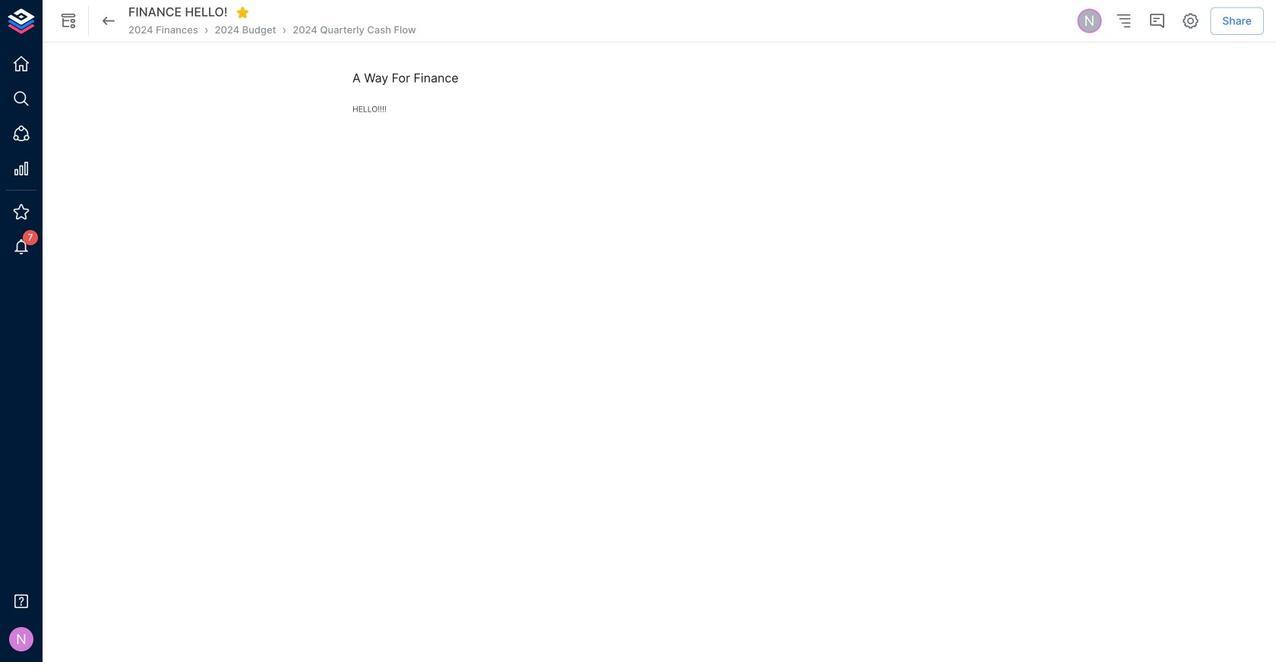 Task type: vqa. For each thing, say whether or not it's contained in the screenshot.
'Favorite' image
no



Task type: describe. For each thing, give the bounding box(es) containing it.
comments image
[[1148, 12, 1167, 30]]

table of contents image
[[1115, 12, 1133, 30]]

go back image
[[100, 12, 118, 30]]

show wiki image
[[59, 12, 78, 30]]



Task type: locate. For each thing, give the bounding box(es) containing it.
settings image
[[1182, 12, 1200, 30]]

remove favorite image
[[236, 6, 250, 19]]



